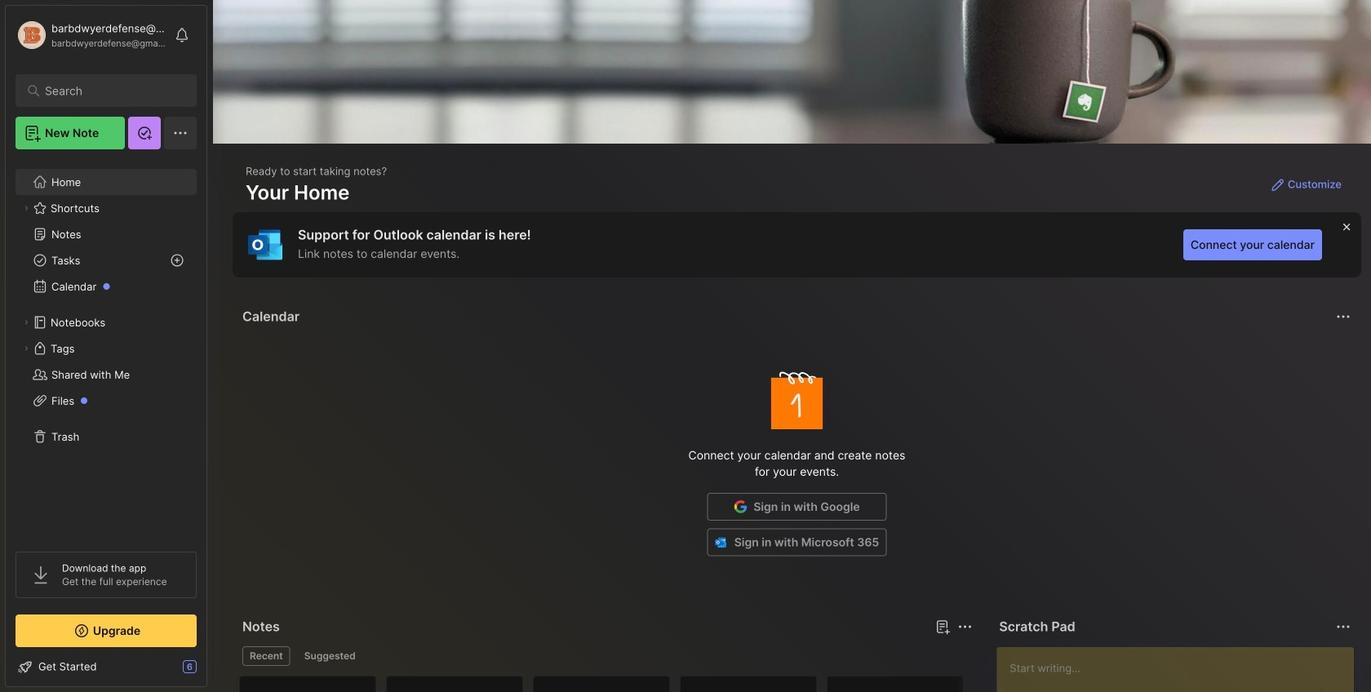 Task type: vqa. For each thing, say whether or not it's contained in the screenshot.
WHAT'S NEW field
no



Task type: describe. For each thing, give the bounding box(es) containing it.
expand notebooks image
[[21, 317, 31, 327]]

2 tab from the left
[[297, 646, 363, 666]]

Start writing… text field
[[1010, 647, 1353, 692]]

0 vertical spatial more actions image
[[1334, 307, 1353, 326]]

main element
[[0, 0, 212, 692]]

Help and Learning task checklist field
[[6, 654, 206, 680]]



Task type: locate. For each thing, give the bounding box(es) containing it.
tree
[[6, 159, 206, 537]]

None search field
[[45, 81, 175, 100]]

1 tab from the left
[[242, 646, 290, 666]]

click to collapse image
[[206, 662, 218, 681]]

More actions field
[[1332, 305, 1355, 328], [954, 615, 976, 638], [1332, 615, 1355, 638]]

tab
[[242, 646, 290, 666], [297, 646, 363, 666]]

row group
[[239, 676, 1121, 692]]

1 horizontal spatial more actions image
[[1334, 307, 1353, 326]]

Account field
[[16, 19, 166, 51]]

more actions image
[[1334, 307, 1353, 326], [955, 617, 975, 637]]

0 horizontal spatial tab
[[242, 646, 290, 666]]

Search text field
[[45, 83, 175, 99]]

1 vertical spatial more actions image
[[955, 617, 975, 637]]

tree inside the main element
[[6, 159, 206, 537]]

tab list
[[242, 646, 970, 666]]

none search field inside the main element
[[45, 81, 175, 100]]

1 horizontal spatial tab
[[297, 646, 363, 666]]

0 horizontal spatial more actions image
[[955, 617, 975, 637]]

expand tags image
[[21, 344, 31, 353]]



